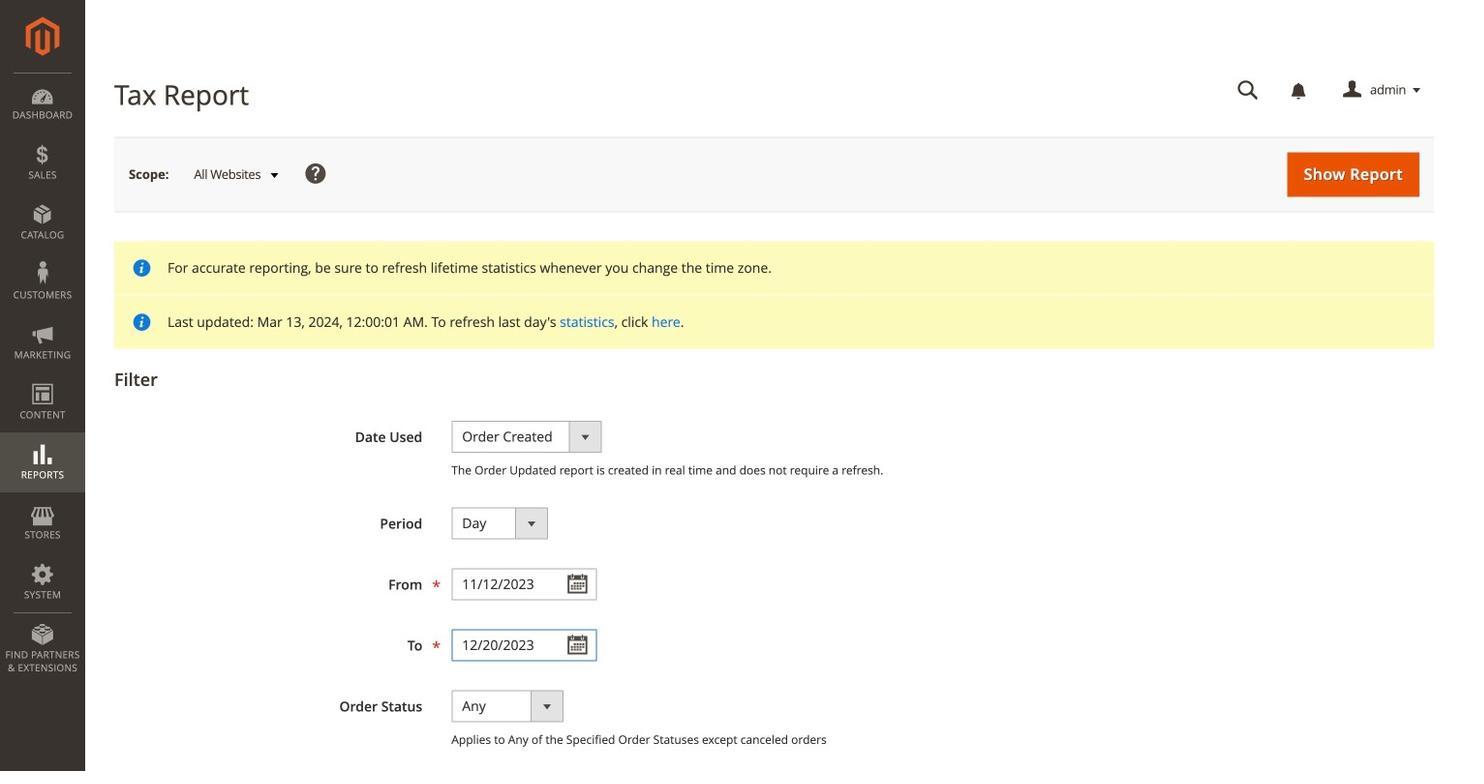Task type: describe. For each thing, give the bounding box(es) containing it.
magento admin panel image
[[26, 16, 60, 56]]



Task type: locate. For each thing, give the bounding box(es) containing it.
None text field
[[1224, 74, 1273, 108], [452, 569, 597, 601], [452, 630, 597, 662], [1224, 74, 1273, 108], [452, 569, 597, 601], [452, 630, 597, 662]]

menu bar
[[0, 73, 85, 685]]



